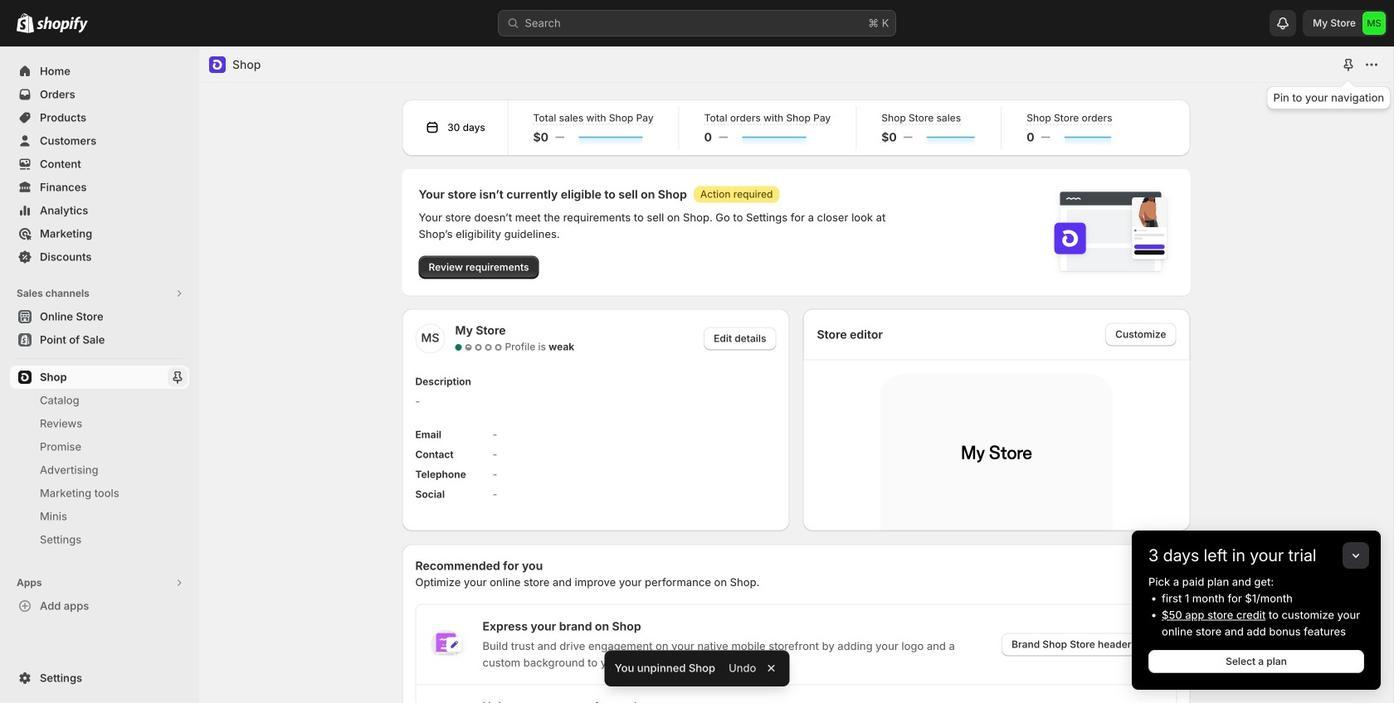 Task type: describe. For each thing, give the bounding box(es) containing it.
icon for shop image
[[209, 56, 226, 73]]

0 horizontal spatial shopify image
[[17, 13, 34, 33]]



Task type: locate. For each thing, give the bounding box(es) containing it.
1 horizontal spatial shopify image
[[37, 16, 88, 33]]

my store image
[[1363, 12, 1386, 35]]

fullscreen dialog
[[199, 46, 1393, 704]]

shopify image
[[17, 13, 34, 33], [37, 16, 88, 33]]



Task type: vqa. For each thing, say whether or not it's contained in the screenshot.
Icon for Shop
yes



